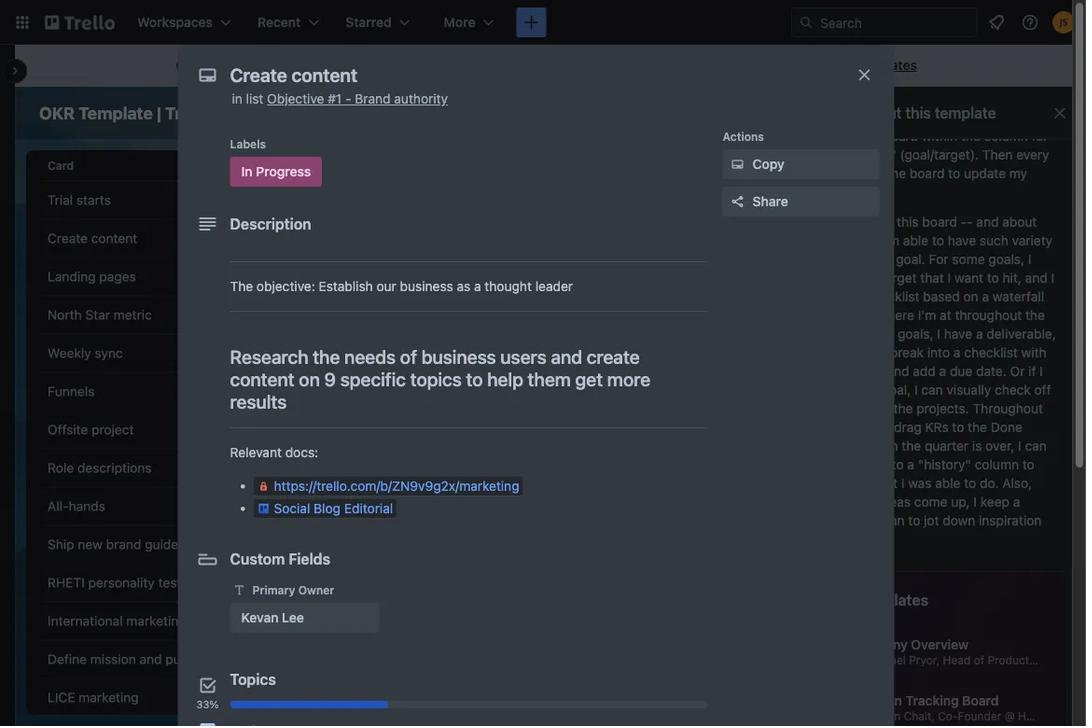 Task type: vqa. For each thing, say whether or not it's contained in the screenshot.


Task type: describe. For each thing, give the bounding box(es) containing it.
is left "over,"
[[973, 438, 983, 454]]

get
[[576, 368, 603, 390]]

0 vertical spatial templates
[[856, 57, 918, 73]]

to left chart
[[828, 308, 840, 323]]

other
[[863, 326, 895, 342]]

create content
[[48, 231, 137, 246]]

trello inside company overview by michael pryor, head of product @ trello
[[1047, 654, 1076, 667]]

whenever
[[789, 494, 847, 510]]

the up "over,"
[[968, 420, 988, 435]]

and down track
[[984, 54, 1007, 69]]

objective #1 - brand authority for create content
[[254, 231, 435, 246]]

okr inside text box
[[39, 103, 75, 123]]

board inside what i love about this board -- and about trello -- is that i'm able to have such variety on each card and goal. for some goals, i have a number target that i want to hit, and i can create a checklist based on a waterfall graph to chart where i'm at throughout the quarter. for other goals, i have a deliverable, which i can then break into a checklist with different stages and add a due date. or if i have an output goal, i can visually check off different parts of the projects. throughout the quarter, i can drag krs to the done column, and when the quarter is over, i can move everything to a "history" column to look back on what i was able to do. also, whenever new ideas come up, i keep a "swipe file" column to jot down inspiration when it strikes.
[[923, 214, 958, 230]]

create content link
[[48, 220, 239, 257]]

north star metric
[[48, 307, 152, 323]]

0 vertical spatial color: pink, title: "in progress" element
[[230, 157, 322, 187]]

on hold
[[382, 270, 426, 283]]

on down want
[[964, 289, 979, 304]]

our up teammates.
[[925, 54, 945, 69]]

Search field
[[814, 8, 978, 36]]

row containing weekly sync
[[40, 334, 731, 373]]

head
[[943, 654, 971, 667]]

#2 for star
[[315, 307, 330, 323]]

Board name text field
[[30, 98, 220, 128]]

0 vertical spatial that
[[854, 233, 878, 248]]

on right anyone
[[412, 57, 427, 73]]

for down using
[[883, 16, 900, 32]]

on hold button
[[367, 258, 489, 296]]

kevan lee
[[241, 610, 304, 626]]

explore
[[771, 57, 818, 73]]

each inside what i love about this board -- and about trello -- is that i'm able to have such variety on each card and goal. for some goals, i have a number target that i want to hit, and i can create a checklist based on a waterfall graph to chart where i'm at throughout the quarter. for other goals, i have a deliverable, which i can then break into a checklist with different stages and add a due date. or if i have an output goal, i can visually check off different parts of the projects. throughout the quarter, i can drag krs to the done column, and when the quarter is over, i can move everything to a "history" column to look back on what i was able to do. also, whenever new ideas come up, i keep a "swipe file" column to jot down inspiration when it strikes.
[[808, 252, 837, 267]]

translate
[[206, 613, 258, 629]]

what
[[869, 476, 898, 491]]

what
[[789, 214, 821, 230]]

and up "such"
[[977, 214, 999, 230]]

1 vertical spatial board
[[910, 166, 945, 181]]

0 vertical spatial in
[[241, 164, 253, 179]]

okr inside "when we started using objectives and key results (okrs) for goal-setting at buffer, we were eager to have a way to track our individual progress on our goals and to share our progress with teammates. this trello board is my solution for okr planning. i create a column for each "objective" (category) and a card within the column for each "key result" (goal/target). then every week, i hop into the board to update my progress."
[[934, 91, 961, 106]]

to left jot in the right of the page
[[909, 513, 921, 528]]

international marketing -- translate blog content
[[48, 613, 338, 629]]

custom
[[230, 550, 285, 568]]

1 about from the left
[[859, 214, 894, 230]]

rheti
[[48, 575, 85, 591]]

to down setting on the top of page
[[945, 35, 957, 50]]

star or unstar board image
[[296, 106, 310, 120]]

and down owner
[[320, 613, 343, 629]]

3 data from the top
[[344, 384, 372, 399]]

Topic 1 checkbox
[[200, 724, 215, 726]]

to up what
[[892, 457, 904, 472]]

quarter.
[[789, 326, 836, 342]]

a down throughout
[[977, 326, 984, 342]]

|
[[157, 103, 161, 123]]

in for objective #2 - data
[[382, 347, 392, 360]]

i right hit,
[[1052, 270, 1055, 286]]

trial
[[48, 192, 73, 208]]

2 different from the top
[[789, 401, 840, 416]]

1 vertical spatial i'm
[[919, 308, 937, 323]]

throughout
[[973, 401, 1044, 416]]

can right "over,"
[[1026, 438, 1047, 454]]

with inside "when we started using objectives and key results (okrs) for goal-setting at buffer, we were eager to have a way to track our individual progress on our goals and to share our progress with teammates. this trello board is my solution for okr planning. i create a column for each "objective" (category) and a card within the column for each "key result" (goal/target). then every week, i hop into the board to update my progress."
[[869, 72, 894, 88]]

open information menu image
[[1021, 13, 1040, 32]]

0 notifications image
[[986, 11, 1008, 34]]

due
[[950, 364, 973, 379]]

objective for sync
[[254, 345, 311, 361]]

and down fields
[[320, 575, 343, 591]]

board inside 'decision tracking board by darren chait, co-founder @ hugo'
[[963, 693, 999, 709]]

marketing for lice
[[79, 690, 139, 705]]

i right up,
[[974, 494, 978, 510]]

column down "over,"
[[975, 457, 1020, 472]]

authority for create content
[[381, 231, 435, 246]]

bonding for all-hands
[[380, 499, 429, 514]]

inspiration and ideas for blog
[[254, 613, 379, 629]]

about this template
[[860, 104, 997, 122]]

mission
[[90, 652, 136, 667]]

and up "target"
[[871, 252, 893, 267]]

1 horizontal spatial that
[[921, 270, 945, 286]]

in list objective #1 - brand authority
[[232, 91, 448, 106]]

1 vertical spatial when
[[789, 532, 821, 547]]

to left copy.
[[504, 57, 516, 73]]

data for sync
[[344, 345, 372, 361]]

this inside what i love about this board -- and about trello -- is that i'm able to have such variety on each card and goal. for some goals, i have a number target that i want to hit, and i can create a checklist based on a waterfall graph to chart where i'm at throughout the quarter. for other goals, i have a deliverable, which i can then break into a checklist with different stages and add a due date. or if i have an output goal, i can visually check off different parts of the projects. throughout the quarter, i can drag krs to the done column, and when the quarter is over, i can move everything to a "history" column to look back on what i was able to do. also, whenever new ideas come up, i keep a "swipe file" column to jot down inspiration when it strikes.
[[897, 214, 919, 230]]

trello inside text box
[[165, 103, 210, 123]]

were
[[789, 35, 818, 50]]

3 inspiration and ideas from the top
[[254, 690, 379, 705]]

"history"
[[918, 457, 972, 472]]

bonding for role descriptions
[[380, 460, 429, 476]]

offsite project link
[[48, 411, 239, 449]]

template inside okr template | trello text box
[[79, 103, 153, 123]]

table containing trial starts
[[26, 143, 759, 726]]

offsite project
[[48, 422, 134, 437]]

column down 'solution'
[[841, 110, 885, 125]]

a up due
[[954, 345, 961, 360]]

on
[[382, 270, 398, 283]]

to left hit,
[[988, 270, 1000, 286]]

color: purple, title: "on hold" element
[[375, 269, 434, 284]]

target
[[881, 270, 917, 286]]

the up column,
[[789, 420, 808, 435]]

objective for project
[[254, 422, 311, 437]]

color: sky, title: "planning" element for objective #2 - data
[[375, 308, 437, 323]]

row containing north star metric
[[40, 296, 731, 334]]

card
[[48, 159, 74, 172]]

offsite
[[48, 422, 88, 437]]

i right planning.
[[1023, 91, 1026, 106]]

hit,
[[1003, 270, 1022, 286]]

within
[[922, 128, 958, 144]]

international marketing -- translate blog content link
[[48, 603, 338, 640]]

list
[[246, 91, 264, 106]]

objective right "list"
[[267, 91, 324, 106]]

in progress for objective #2 - data
[[382, 347, 444, 360]]

internet
[[454, 57, 501, 73]]

0 horizontal spatial able
[[904, 233, 929, 248]]

1 vertical spatial goals,
[[898, 326, 934, 342]]

a right as
[[474, 279, 481, 294]]

have down throughout
[[945, 326, 973, 342]]

the left internet
[[431, 57, 450, 73]]

@ for company overview
[[1033, 654, 1043, 667]]

to inside research the needs of business users and create content on 9 specific topics to help them get more results
[[466, 368, 483, 390]]

for down teammates.
[[914, 91, 930, 106]]

teammates.
[[898, 72, 969, 88]]

co-
[[939, 710, 958, 723]]

0 vertical spatial each
[[909, 110, 938, 125]]

hugo
[[1019, 710, 1047, 723]]

bonding for offsite project
[[380, 422, 429, 437]]

goal.
[[897, 252, 926, 267]]

business for our
[[400, 279, 453, 294]]

2 column header from the left
[[498, 150, 622, 181]]

#1 for pages
[[315, 269, 329, 284]]

9
[[325, 368, 336, 390]]

for up every
[[1032, 128, 1049, 144]]

row containing offsite project
[[40, 411, 731, 449]]

our down 0 notifications image
[[995, 35, 1014, 50]]

1 vertical spatial each
[[789, 147, 818, 162]]

@ for decision tracking board
[[1005, 710, 1016, 723]]

row containing create content
[[40, 219, 731, 258]]

then
[[983, 147, 1013, 162]]

1 vertical spatial templates
[[858, 591, 929, 609]]

planning button for objective #2 - data
[[367, 296, 489, 334]]

rheti personality tests - team-building link
[[48, 564, 285, 602]]

results
[[789, 16, 833, 32]]

for left anyone
[[345, 57, 362, 73]]

can down parts
[[869, 420, 891, 435]]

1 vertical spatial sm image
[[230, 581, 249, 599]]

a up (category)
[[831, 110, 838, 125]]

hop
[[834, 166, 857, 181]]

done inside button
[[382, 385, 411, 398]]

0 vertical spatial progress
[[256, 164, 311, 179]]

editorial
[[344, 501, 393, 516]]

to up also, on the bottom
[[1023, 457, 1035, 472]]

all-
[[48, 499, 69, 514]]

content inside research the needs of business users and create content on 9 specific topics to help them get more results
[[230, 368, 295, 390]]

and right "mission"
[[140, 652, 162, 667]]

break
[[891, 345, 924, 360]]

and up goal,
[[887, 364, 910, 379]]

the down drag
[[902, 438, 922, 454]]

this is a public template for anyone on the internet to copy.
[[195, 57, 552, 73]]

#3 for descriptions
[[315, 460, 331, 476]]

off
[[1035, 382, 1052, 398]]

1 horizontal spatial able
[[936, 476, 961, 491]]

weekly sync link
[[48, 335, 239, 372]]

progress for objective #3 - team bonding
[[395, 500, 444, 513]]

landing
[[48, 269, 96, 284]]

i right goal,
[[915, 382, 918, 398]]

objective #3 - team bonding for all-hands
[[254, 499, 429, 514]]

0 vertical spatial brand
[[355, 91, 391, 106]]

row containing funnels
[[40, 373, 731, 411]]

1 different from the top
[[789, 364, 840, 379]]

pages
[[99, 269, 136, 284]]

check
[[995, 382, 1032, 398]]

public
[[248, 57, 285, 73]]

and right hit,
[[1026, 270, 1048, 286]]

inspiration
[[979, 513, 1042, 528]]

objective for descriptions
[[254, 460, 311, 476]]

i left love on the right top of the page
[[824, 214, 828, 230]]

trial starts link
[[48, 182, 239, 219]]

on down everything
[[850, 476, 865, 491]]

0 vertical spatial in progress
[[241, 164, 311, 179]]

as
[[457, 279, 471, 294]]

i down "based"
[[938, 326, 941, 342]]

the down result"
[[887, 166, 907, 181]]

i down variety
[[1029, 252, 1032, 267]]

planning for objective #3 - team bonding
[[382, 423, 429, 436]]

0 horizontal spatial template
[[288, 57, 341, 73]]

blog
[[262, 613, 288, 629]]

up,
[[952, 494, 971, 510]]

1 vertical spatial my
[[1010, 166, 1028, 181]]

i right "over,"
[[1019, 438, 1022, 454]]

ideas for rheti personality tests - team-building
[[346, 575, 379, 591]]

at inside what i love about this board -- and about trello -- is that i'm able to have such variety on each card and goal. for some goals, i have a number target that i want to hit, and i can create a checklist based on a waterfall graph to chart where i'm at throughout the quarter. for other goals, i have a deliverable, which i can then break into a checklist with different stages and add a due date. or if i have an output goal, i can visually check off different parts of the projects. throughout the quarter, i can drag krs to the done column, and when the quarter is over, i can move everything to a "history" column to look back on what i was able to do. also, whenever new ideas come up, i keep a "swipe file" column to jot down inspiration when it strikes.
[[940, 308, 952, 323]]

a up throughout
[[983, 289, 990, 304]]

new inside what i love about this board -- and about trello -- is that i'm able to have such variety on each card and goal. for some goals, i have a number target that i want to hit, and i can create a checklist based on a waterfall graph to chart where i'm at throughout the quarter. for other goals, i have a deliverable, which i can then break into a checklist with different stages and add a due date. or if i have an output goal, i can visually check off different parts of the projects. throughout the quarter, i can drag krs to the done column, and when the quarter is over, i can move everything to a "history" column to look back on what i was able to do. also, whenever new ideas come up, i keep a "swipe file" column to jot down inspiration when it strikes.
[[851, 494, 876, 510]]

define mission and purpose
[[48, 652, 215, 667]]

and down define mission and purpose row
[[320, 690, 343, 705]]

using
[[895, 0, 927, 13]]

and inside research the needs of business users and create content on 9 specific topics to help them get more results
[[551, 345, 583, 367]]

and up buffer,
[[998, 0, 1021, 13]]

authority for landing pages
[[381, 269, 435, 284]]

social blog editorial button
[[253, 498, 398, 519]]

a up result"
[[881, 128, 888, 144]]

a left due
[[940, 364, 947, 379]]

0 vertical spatial we
[[827, 0, 844, 13]]

primary element
[[0, 0, 1087, 45]]

can up graph at the top right of page
[[789, 289, 811, 304]]

way
[[918, 35, 941, 50]]

content inside the create content link
[[91, 231, 137, 246]]

i left want
[[948, 270, 952, 286]]

to left share
[[1010, 54, 1022, 69]]

in progress for objective #3 - team bonding
[[382, 500, 444, 513]]

a left public
[[238, 57, 245, 73]]

0 vertical spatial #1
[[328, 91, 342, 106]]

love
[[831, 214, 856, 230]]

everything
[[825, 457, 889, 472]]

#1 for content
[[315, 231, 329, 246]]

in progress button for objective #3 - team bonding
[[367, 488, 489, 525]]

results
[[230, 390, 287, 412]]

sm image inside copy link
[[729, 155, 747, 174]]

is down love on the right top of the page
[[841, 233, 851, 248]]

the down "objective"
[[962, 128, 981, 144]]

33%
[[196, 699, 219, 711]]

guidelines
[[145, 537, 206, 552]]

primary owner
[[253, 584, 335, 597]]

back
[[818, 476, 847, 491]]

for down 'solution'
[[889, 110, 906, 125]]

column up then
[[985, 128, 1029, 144]]

objective for pages
[[254, 269, 311, 284]]

create inside what i love about this board -- and about trello -- is that i'm able to have such variety on each card and goal. for some goals, i have a number target that i want to hit, and i can create a checklist based on a waterfall graph to chart where i'm at throughout the quarter. for other goals, i have a deliverable, which i can then break into a checklist with different stages and add a due date. or if i have an output goal, i can visually check off different parts of the projects. throughout the quarter, i can drag krs to the done column, and when the quarter is over, i can move everything to a "history" column to look back on what i was able to do. also, whenever new ideas come up, i keep a "swipe file" column to jot down inspiration when it strikes.
[[814, 289, 852, 304]]

a up chart
[[856, 289, 863, 304]]

to left do.
[[965, 476, 977, 491]]

inspiration and ideas for building
[[254, 575, 379, 591]]

planning button for objective #3 - team bonding
[[367, 411, 489, 449]]

objective #2 - data for star
[[254, 307, 372, 323]]

board button
[[355, 98, 455, 128]]

north star metric link
[[48, 296, 239, 334]]

international
[[48, 613, 123, 629]]

objective down research at the left
[[254, 384, 311, 399]]

objective #3 - team bonding for role descriptions
[[254, 460, 429, 476]]

our left hold in the left top of the page
[[377, 279, 397, 294]]

trial starts row
[[40, 181, 731, 219]]

list button
[[251, 143, 374, 188]]

row containing all-hands
[[40, 487, 731, 526]]

to down (goal/target). at the right top of page
[[949, 166, 961, 181]]

and up everything
[[840, 438, 863, 454]]

blog
[[314, 501, 341, 516]]

relevant
[[230, 445, 282, 460]]

the up drag
[[894, 401, 914, 416]]

descriptions
[[77, 460, 152, 476]]

parts
[[844, 401, 875, 416]]

a left way
[[907, 35, 914, 50]]



Task type: locate. For each thing, give the bounding box(es) containing it.
1 vertical spatial inspiration
[[254, 613, 317, 629]]

objective for star
[[254, 307, 311, 323]]

@ inside 'decision tracking board by darren chait, co-founder @ hugo'
[[1005, 710, 1016, 723]]

objective #2 - data for sync
[[254, 345, 372, 361]]

inspiration for blog
[[254, 613, 317, 629]]

team for all-hands
[[344, 499, 376, 514]]

0 horizontal spatial more
[[608, 368, 651, 390]]

row containing landing pages
[[40, 258, 731, 296]]

0 vertical spatial data
[[344, 307, 372, 323]]

metric
[[114, 307, 152, 323]]

objective #3 - team bonding
[[254, 422, 429, 437], [254, 460, 429, 476], [254, 499, 429, 514]]

owner
[[298, 584, 335, 597]]

with inside what i love about this board -- and about trello -- is that i'm able to have such variety on each card and goal. for some goals, i have a number target that i want to hit, and i can create a checklist based on a waterfall graph to chart where i'm at throughout the quarter. for other goals, i have a deliverable, which i can then break into a checklist with different stages and add a due date. or if i have an output goal, i can visually check off different parts of the projects. throughout the quarter, i can drag krs to the done column, and when the quarter is over, i can move everything to a "history" column to look back on what i was able to do. also, whenever new ideas come up, i keep a "swipe file" column to jot down inspiration when it strikes.
[[1022, 345, 1047, 360]]

0 horizontal spatial for
[[839, 326, 859, 342]]

jot
[[924, 513, 940, 528]]

11 row from the top
[[40, 564, 731, 602]]

@ right product
[[1033, 654, 1043, 667]]

6 row from the top
[[40, 373, 731, 411]]

2 about from the left
[[1003, 214, 1038, 230]]

2 vertical spatial create
[[587, 345, 640, 367]]

0 vertical spatial authority
[[394, 91, 448, 106]]

1 vertical spatial checklist
[[965, 345, 1018, 360]]

i right if on the bottom right
[[1040, 364, 1044, 379]]

2 data from the top
[[344, 345, 372, 361]]

starts
[[77, 192, 111, 208]]

2 row from the top
[[40, 219, 731, 258]]

1 horizontal spatial goals,
[[989, 252, 1025, 267]]

1 vertical spatial able
[[936, 476, 961, 491]]

the inside research the needs of business users and create content on 9 specific topics to help them get more results
[[313, 345, 340, 367]]

data for star
[[344, 307, 372, 323]]

primary
[[253, 584, 296, 597]]

i left was
[[902, 476, 905, 491]]

0 vertical spatial when
[[866, 438, 899, 454]]

1 vertical spatial data
[[344, 345, 372, 361]]

team
[[344, 422, 376, 437], [344, 460, 376, 476], [344, 499, 376, 514]]

progress
[[256, 164, 311, 179], [395, 347, 444, 360], [395, 500, 444, 513]]

0 vertical spatial bonding
[[380, 422, 429, 437]]

data up specific
[[344, 345, 372, 361]]

by inside company overview by michael pryor, head of product @ trello
[[850, 654, 862, 667]]

2 vertical spatial in
[[382, 500, 392, 513]]

ideas up define mission and purpose row
[[346, 613, 379, 629]]

krs
[[926, 420, 949, 435]]

1 planning from the top
[[382, 309, 429, 322]]

have left an
[[789, 382, 817, 398]]

9 row from the top
[[40, 487, 731, 526]]

1 vertical spatial inspiration and ideas
[[254, 613, 379, 629]]

business for of
[[422, 345, 496, 367]]

brand down trial starts row
[[342, 231, 377, 246]]

update
[[964, 166, 1007, 181]]

define mission and purpose row
[[40, 641, 731, 679]]

2 objective #1 - brand authority from the top
[[254, 269, 435, 284]]

and up result"
[[855, 128, 878, 144]]

that down love on the right top of the page
[[854, 233, 878, 248]]

objective #3 - team bonding for offsite project
[[254, 422, 429, 437]]

1 inspiration from the top
[[254, 575, 317, 591]]

2 vertical spatial each
[[808, 252, 837, 267]]

have up graph at the top right of page
[[789, 270, 817, 286]]

1 planning button from the top
[[367, 296, 489, 334]]

create up get
[[587, 345, 640, 367]]

color: pink, title: "in progress" element
[[230, 157, 322, 187], [375, 346, 451, 361], [375, 499, 451, 514]]

1 vertical spatial in progress button
[[367, 488, 489, 525]]

trello inside "when we started using objectives and key results (okrs) for goal-setting at buffer, we were eager to have a way to track our individual progress on our goals and to share our progress with teammates. this trello board is my solution for okr planning. i create a column for each "objective" (category) and a card within the column for each "key result" (goal/target). then every week, i hop into the board to update my progress."
[[1001, 72, 1034, 88]]

1 bonding from the top
[[380, 422, 429, 437]]

individual
[[789, 54, 846, 69]]

on inside "when we started using objectives and key results (okrs) for goal-setting at buffer, we were eager to have a way to track our individual progress on our goals and to share our progress with teammates. this trello board is my solution for okr planning. i create a column for each "objective" (category) and a card within the column for each "key result" (goal/target). then every week, i hop into the board to update my progress."
[[906, 54, 921, 69]]

topics
[[410, 368, 462, 390]]

trello down share
[[1001, 72, 1034, 88]]

can down add
[[922, 382, 944, 398]]

0 vertical spatial objective #2 - data
[[254, 307, 372, 323]]

help
[[488, 368, 524, 390]]

3 #3 from the top
[[315, 499, 331, 514]]

objective #2 - data down objective:
[[254, 307, 372, 323]]

0 horizontal spatial into
[[861, 166, 884, 181]]

1 horizontal spatial done
[[991, 420, 1023, 435]]

create inside "when we started using objectives and key results (okrs) for goal-setting at buffer, we were eager to have a way to track our individual progress on our goals and to share our progress with teammates. this trello board is my solution for okr planning. i create a column for each "objective" (category) and a card within the column for each "key result" (goal/target). then every week, i hop into the board to update my progress."
[[789, 110, 827, 125]]

to down (okrs)
[[859, 35, 872, 50]]

create up (category)
[[789, 110, 827, 125]]

0 vertical spatial inspiration and ideas
[[254, 575, 379, 591]]

variety
[[1013, 233, 1053, 248]]

to right krs
[[953, 420, 965, 435]]

2 vertical spatial objective #3 - team bonding
[[254, 499, 429, 514]]

@ left hugo
[[1005, 710, 1016, 723]]

board inside 'button'
[[387, 105, 424, 120]]

new
[[851, 494, 876, 510], [78, 537, 103, 552]]

brand down this is a public template for anyone on the internet to copy.
[[355, 91, 391, 106]]

topics
[[230, 671, 276, 689]]

to left "such"
[[933, 233, 945, 248]]

4 row from the top
[[40, 296, 731, 334]]

of up topics
[[400, 345, 417, 367]]

in up specific
[[382, 347, 392, 360]]

color: orange, title: "done (for now)" element
[[375, 384, 471, 399]]

thought
[[485, 279, 532, 294]]

row containing international marketing -- translate blog content
[[40, 602, 731, 641]]

#2 up 9
[[315, 345, 330, 361]]

1 vertical spatial progress
[[395, 347, 444, 360]]

funnels
[[48, 384, 95, 399]]

1 by from the top
[[850, 654, 862, 667]]

objective #1 - brand authority for landing pages
[[254, 269, 435, 284]]

2 #2 from the top
[[315, 345, 330, 361]]

1 vertical spatial bonding
[[380, 460, 429, 476]]

1 row from the top
[[40, 143, 745, 188]]

i down parts
[[862, 420, 866, 435]]

date.
[[977, 364, 1007, 379]]

1 vertical spatial different
[[789, 401, 840, 416]]

i
[[1023, 91, 1026, 106], [828, 166, 831, 181], [824, 214, 828, 230], [1029, 252, 1032, 267], [948, 270, 952, 286], [1052, 270, 1055, 286], [938, 326, 941, 342], [828, 345, 831, 360], [1040, 364, 1044, 379], [915, 382, 918, 398], [862, 420, 866, 435], [1019, 438, 1022, 454], [902, 476, 905, 491], [974, 494, 978, 510]]

0 horizontal spatial sm image
[[230, 581, 249, 599]]

drag
[[895, 420, 922, 435]]

2 planning button from the top
[[367, 411, 489, 449]]

0 vertical spatial this
[[906, 104, 932, 122]]

in down https://trello.com/b/zn9v9g2x/marketing
[[382, 500, 392, 513]]

progress down labels
[[256, 164, 311, 179]]

objective for hands
[[254, 499, 311, 514]]

where
[[878, 308, 915, 323]]

2 planning from the top
[[382, 423, 429, 436]]

trello inside what i love about this board -- and about trello -- is that i'm able to have such variety on each card and goal. for some goals, i have a number target that i want to hit, and i can create a checklist based on a waterfall graph to chart where i'm at throughout the quarter. for other goals, i have a deliverable, which i can then break into a checklist with different stages and add a due date. or if i have an output goal, i can visually check off different parts of the projects. throughout the quarter, i can drag krs to the done column, and when the quarter is over, i can move everything to a "history" column to look back on what i was able to do. also, whenever new ideas come up, i keep a "swipe file" column to jot down inspiration when it strikes.
[[789, 233, 822, 248]]

0 horizontal spatial this
[[195, 57, 221, 73]]

done (for now)
[[382, 385, 463, 398]]

0 vertical spatial i'm
[[882, 233, 900, 248]]

on inside research the needs of business users and create content on 9 specific topics to help them get more results
[[299, 368, 320, 390]]

1 vertical spatial we
[[1039, 16, 1056, 32]]

2 vertical spatial inspiration
[[254, 690, 317, 705]]

row containing lice marketing
[[40, 679, 731, 717]]

0 horizontal spatial about
[[859, 214, 894, 230]]

1 in progress button from the top
[[367, 335, 489, 372]]

color: sky, title: "planning" element down the objective: establish our business as a thought leader
[[375, 308, 437, 323]]

our down individual
[[789, 72, 809, 88]]

2 bonding from the top
[[380, 460, 429, 476]]

or
[[1011, 364, 1026, 379]]

template up within
[[935, 104, 997, 122]]

row containing card
[[40, 143, 745, 188]]

1 horizontal spatial new
[[851, 494, 876, 510]]

#3 for hands
[[315, 499, 331, 514]]

by inside 'decision tracking board by darren chait, co-founder @ hugo'
[[850, 710, 862, 723]]

1 vertical spatial #2
[[315, 345, 330, 361]]

card
[[892, 128, 919, 144], [840, 252, 867, 267]]

2 by from the top
[[850, 710, 862, 723]]

0 horizontal spatial template
[[79, 103, 153, 123]]

more inside research the needs of business users and create content on 9 specific topics to help them get more results
[[608, 368, 651, 390]]

2 vertical spatial #2
[[315, 384, 330, 399]]

color: sky, title: "planning" element for objective #3 - team bonding
[[375, 422, 437, 437]]

what i love about this board -- and about trello -- is that i'm able to have such variety on each card and goal. for some goals, i have a number target that i want to hit, and i can create a checklist based on a waterfall graph to chart where i'm at throughout the quarter. for other goals, i have a deliverable, which i can then break into a checklist with different stages and add a due date. or if i have an output goal, i can visually check off different parts of the projects. throughout the quarter, i can drag krs to the done column, and when the quarter is over, i can move everything to a "history" column to look back on what i was able to do. also, whenever new ideas come up, i keep a "swipe file" column to jot down inspiration when it strikes.
[[789, 214, 1057, 547]]

of inside company overview by michael pryor, head of product @ trello
[[974, 654, 985, 667]]

1 vertical spatial in progress
[[382, 347, 444, 360]]

leader
[[536, 279, 573, 294]]

planning.
[[964, 91, 1019, 106]]

graph
[[789, 308, 824, 323]]

"swipe
[[789, 513, 830, 528]]

content
[[91, 231, 137, 246], [230, 368, 295, 390], [292, 613, 338, 629]]

search image
[[799, 15, 814, 30]]

1 vertical spatial at
[[940, 308, 952, 323]]

product
[[988, 654, 1030, 667]]

2 objective #3 - team bonding from the top
[[254, 460, 429, 476]]

1 vertical spatial objective #3 - team bonding
[[254, 460, 429, 476]]

0 vertical spatial business
[[400, 279, 453, 294]]

trello inspiration (inspiringtaco) image
[[732, 100, 758, 126]]

0 vertical spatial planning button
[[367, 296, 489, 334]]

0 vertical spatial inspiration
[[254, 575, 317, 591]]

result"
[[853, 147, 897, 162]]

1 color: sky, title: "planning" element from the top
[[375, 308, 437, 323]]

planning for objective #2 - data
[[382, 309, 429, 322]]

1 vertical spatial marketing
[[79, 690, 139, 705]]

color: sky, title: "planning" element
[[375, 308, 437, 323], [375, 422, 437, 437]]

into inside what i love about this board -- and about trello -- is that i'm able to have such variety on each card and goal. for some goals, i have a number target that i want to hit, and i can create a checklist based on a waterfall graph to chart where i'm at throughout the quarter. for other goals, i have a deliverable, which i can then break into a checklist with different stages and add a due date. or if i have an output goal, i can visually check off different parts of the projects. throughout the quarter, i can drag krs to the done column, and when the quarter is over, i can move everything to a "history" column to look back on what i was able to do. also, whenever new ideas come up, i keep a "swipe file" column to jot down inspiration when it strikes.
[[928, 345, 951, 360]]

3 team from the top
[[344, 499, 376, 514]]

social
[[274, 501, 310, 516]]

0 vertical spatial checklist
[[866, 289, 920, 304]]

row
[[40, 143, 745, 188], [40, 219, 731, 258], [40, 258, 731, 296], [40, 296, 731, 334], [40, 334, 731, 373], [40, 373, 731, 411], [40, 411, 731, 449], [40, 449, 731, 487], [40, 487, 731, 526], [40, 526, 731, 564], [40, 564, 731, 602], [40, 602, 731, 641], [40, 679, 731, 717]]

1 horizontal spatial board
[[963, 693, 999, 709]]

by
[[850, 654, 862, 667], [850, 710, 862, 723]]

1 data from the top
[[344, 307, 372, 323]]

planning button down 'on hold' button
[[367, 296, 489, 334]]

inspiration and ideas down fields
[[254, 575, 379, 591]]

0 horizontal spatial done
[[382, 385, 411, 398]]

7 row from the top
[[40, 411, 731, 449]]

1 vertical spatial @
[[1005, 710, 1016, 723]]

0 vertical spatial marketing
[[126, 613, 186, 629]]

the up deliverable,
[[1026, 308, 1046, 323]]

0 vertical spatial color: sky, title: "planning" element
[[375, 308, 437, 323]]

planning
[[382, 309, 429, 322], [382, 423, 429, 436]]

objective down objective:
[[254, 307, 311, 323]]

objective down error icon
[[254, 499, 311, 514]]

inspiration
[[254, 575, 317, 591], [254, 613, 317, 629], [254, 690, 317, 705]]

card inside "when we started using objectives and key results (okrs) for goal-setting at buffer, we were eager to have a way to track our individual progress on our goals and to share our progress with teammates. this trello board is my solution for okr planning. i create a column for each "objective" (category) and a card within the column for each "key result" (goal/target). then every week, i hop into the board to update my progress."
[[892, 128, 919, 144]]

each
[[909, 110, 938, 125], [789, 147, 818, 162], [808, 252, 837, 267]]

each up within
[[909, 110, 938, 125]]

1 vertical spatial content
[[230, 368, 295, 390]]

done!
[[254, 537, 289, 552]]

new right ship
[[78, 537, 103, 552]]

0 vertical spatial done
[[382, 385, 411, 398]]

1 #2 from the top
[[315, 307, 330, 323]]

2 #3 from the top
[[315, 460, 331, 476]]

column
[[841, 110, 885, 125], [985, 128, 1029, 144], [975, 457, 1020, 472], [861, 513, 905, 528]]

ideas for lice marketing
[[346, 690, 379, 705]]

1 vertical spatial progress
[[812, 72, 866, 88]]

tracking
[[906, 693, 959, 709]]

0 vertical spatial into
[[861, 166, 884, 181]]

sm image
[[729, 155, 747, 174], [230, 581, 249, 599]]

objective up objective:
[[254, 231, 311, 246]]

kevan
[[241, 610, 279, 626]]

in for objective #3 - team bonding
[[382, 500, 392, 513]]

color: pink, title: "in progress" element for objective #3 - team bonding
[[375, 499, 451, 514]]

1 objective #1 - brand authority from the top
[[254, 231, 435, 246]]

templates
[[856, 57, 918, 73], [858, 591, 929, 609]]

i right which
[[828, 345, 831, 360]]

that
[[854, 233, 878, 248], [921, 270, 945, 286]]

pryor,
[[910, 654, 940, 667]]

done left (for
[[382, 385, 411, 398]]

0 horizontal spatial checklist
[[866, 289, 920, 304]]

2 in progress button from the top
[[367, 488, 489, 525]]

1 horizontal spatial template
[[935, 104, 997, 122]]

objectives
[[931, 0, 995, 13]]

progress up 'solution'
[[850, 54, 903, 69]]

#3 up social blog editorial link
[[315, 460, 331, 476]]

related templates
[[801, 591, 929, 609]]

1 vertical spatial in
[[382, 347, 392, 360]]

2 vertical spatial team
[[344, 499, 376, 514]]

content inside the international marketing -- translate blog content link
[[292, 613, 338, 629]]

row containing ship new brand guidelines
[[40, 526, 731, 564]]

ideas inside what i love about this board -- and about trello -- is that i'm able to have such variety on each card and goal. for some goals, i have a number target that i want to hit, and i can create a checklist based on a waterfall graph to chart where i'm at throughout the quarter. for other goals, i have a deliverable, which i can then break into a checklist with different stages and add a due date. or if i have an output goal, i can visually check off different parts of the projects. throughout the quarter, i can drag krs to the done column, and when the quarter is over, i can move everything to a "history" column to look back on what i was able to do. also, whenever new ideas come up, i keep a "swipe file" column to jot down inspiration when it strikes.
[[879, 494, 911, 510]]

5 row from the top
[[40, 334, 731, 373]]

progress down individual
[[812, 72, 866, 88]]

objective right the
[[254, 269, 311, 284]]

2 vertical spatial color: pink, title: "in progress" element
[[375, 499, 451, 514]]

i left hop
[[828, 166, 831, 181]]

new inside ship new brand guidelines link
[[78, 537, 103, 552]]

of inside research the needs of business users and create content on 9 specific topics to help them get more results
[[400, 345, 417, 367]]

able
[[904, 233, 929, 248], [936, 476, 961, 491]]

marketing down "mission"
[[79, 690, 139, 705]]

0 horizontal spatial new
[[78, 537, 103, 552]]

can up stages
[[835, 345, 856, 360]]

all-hands link
[[48, 488, 239, 525]]

custom fields
[[230, 550, 331, 568]]

for down chart
[[839, 326, 859, 342]]

at up track
[[980, 16, 992, 32]]

1 horizontal spatial card
[[892, 128, 919, 144]]

in progress button for objective #2 - data
[[367, 335, 489, 372]]

have up some at the top right
[[948, 233, 977, 248]]

1 vertical spatial objective #2 - data
[[254, 345, 372, 361]]

ideas for international marketing -- translate blog content
[[346, 613, 379, 629]]

0 horizontal spatial goals,
[[898, 326, 934, 342]]

john smith (johnsmith38824343) image
[[1053, 11, 1076, 34]]

when
[[866, 438, 899, 454], [789, 532, 821, 547]]

0 vertical spatial with
[[869, 72, 894, 88]]

each up week,
[[789, 147, 818, 162]]

of right head
[[974, 654, 985, 667]]

0 horizontal spatial okr
[[39, 103, 75, 123]]

able down "history"
[[936, 476, 961, 491]]

board up founder
[[963, 693, 999, 709]]

progress down https://trello.com/b/zn9v9g2x/marketing
[[395, 500, 444, 513]]

progress for objective #2 - data
[[395, 347, 444, 360]]

ship new brand guidelines link
[[48, 526, 239, 563]]

3 bonding from the top
[[380, 499, 429, 514]]

3 #2 from the top
[[315, 384, 330, 399]]

throughout
[[956, 308, 1023, 323]]

inspiration down the custom fields
[[254, 575, 317, 591]]

okr
[[934, 91, 961, 106], [39, 103, 75, 123]]

on down the what
[[789, 252, 804, 267]]

(goal/target).
[[901, 147, 979, 162]]

color: pink, title: "in progress" element for objective #2 - data
[[375, 346, 451, 361]]

a up was
[[908, 457, 915, 472]]

list
[[258, 159, 278, 172]]

quarter,
[[812, 420, 859, 435]]

sm image up 'translate' at the bottom left of the page
[[230, 581, 249, 599]]

sm image
[[173, 57, 191, 76]]

progress.
[[789, 184, 846, 200]]

inspiration for building
[[254, 575, 317, 591]]

0 vertical spatial goals,
[[989, 252, 1025, 267]]

2 objective #2 - data from the top
[[254, 345, 372, 361]]

and
[[998, 0, 1021, 13], [984, 54, 1007, 69], [855, 128, 878, 144], [977, 214, 999, 230], [871, 252, 893, 267], [1026, 270, 1048, 286], [551, 345, 583, 367], [887, 364, 910, 379], [840, 438, 863, 454], [320, 575, 343, 591], [320, 613, 343, 629], [140, 652, 162, 667], [320, 690, 343, 705]]

1 horizontal spatial i'm
[[919, 308, 937, 323]]

this inside "when we started using objectives and key results (okrs) for goal-setting at buffer, we were eager to have a way to track our individual progress on our goals and to share our progress with teammates. this trello board is my solution for okr planning. i create a column for each "objective" (category) and a card within the column for each "key result" (goal/target). then every week, i hop into the board to update my progress."
[[972, 72, 998, 88]]

#3 for project
[[315, 422, 331, 437]]

1 #3 from the top
[[315, 422, 331, 437]]

1 horizontal spatial template
[[229, 108, 275, 120]]

board up some at the top right
[[923, 214, 958, 230]]

error image
[[257, 479, 270, 494]]

1 vertical spatial more
[[608, 368, 651, 390]]

that up "based"
[[921, 270, 945, 286]]

this up within
[[906, 104, 932, 122]]

card inside what i love about this board -- and about trello -- is that i'm able to have such variety on each card and goal. for some goals, i have a number target that i want to hit, and i can create a checklist based on a waterfall graph to chart where i'm at throughout the quarter. for other goals, i have a deliverable, which i can then break into a checklist with different stages and add a due date. or if i have an output goal, i can visually check off different parts of the projects. throughout the quarter, i can drag krs to the done column, and when the quarter is over, i can move everything to a "history" column to look back on what i was able to do. also, whenever new ideas come up, i keep a "swipe file" column to jot down inspiration when it strikes.
[[840, 252, 867, 267]]

column up the 'strikes.'
[[861, 513, 905, 528]]

landing pages
[[48, 269, 136, 284]]

#2
[[315, 307, 330, 323], [315, 345, 330, 361], [315, 384, 330, 399]]

marketing for international
[[126, 613, 186, 629]]

look
[[789, 476, 814, 491]]

goal,
[[882, 382, 912, 398]]

1 column header from the left
[[374, 150, 498, 181]]

row containing role descriptions
[[40, 449, 731, 487]]

3 inspiration from the top
[[254, 690, 317, 705]]

when we started using objectives and key results (okrs) for goal-setting at buffer, we were eager to have a way to track our individual progress on our goals and to share our progress with teammates. this trello board is my solution for okr planning. i create a column for each "objective" (category) and a card within the column for each "key result" (goal/target). then every week, i hop into the board to update my progress.
[[789, 0, 1059, 200]]

okr template | trello
[[39, 103, 210, 123]]

3 row from the top
[[40, 258, 731, 296]]

into inside "when we started using objectives and key results (okrs) for goal-setting at buffer, we were eager to have a way to track our individual progress on our goals and to share our progress with teammates. this trello board is my solution for okr planning. i create a column for each "objective" (category) and a card within the column for each "key result" (goal/target). then every week, i hop into the board to update my progress."
[[861, 166, 884, 181]]

#2 left specific
[[315, 384, 330, 399]]

about
[[859, 214, 894, 230], [1003, 214, 1038, 230]]

0 vertical spatial more
[[821, 57, 853, 73]]

1 team from the top
[[344, 422, 376, 437]]

new up file"
[[851, 494, 876, 510]]

of down goal,
[[878, 401, 891, 416]]

business inside research the needs of business users and create content on 9 specific topics to help them get more results
[[422, 345, 496, 367]]

0 horizontal spatial @
[[1005, 710, 1016, 723]]

team for role descriptions
[[344, 460, 376, 476]]

done inside what i love about this board -- and about trello -- is that i'm able to have such variety on each card and goal. for some goals, i have a number target that i want to hit, and i can create a checklist based on a waterfall graph to chart where i'm at throughout the quarter. for other goals, i have a deliverable, which i can then break into a checklist with different stages and add a due date. or if i have an output goal, i can visually check off different parts of the projects. throughout the quarter, i can drag krs to the done column, and when the quarter is over, i can move everything to a "history" column to look back on what i was able to do. also, whenever new ideas come up, i keep a "swipe file" column to jot down inspiration when it strikes.
[[991, 420, 1023, 435]]

brand for create content
[[342, 231, 377, 246]]

is up in
[[224, 57, 234, 73]]

2 vertical spatial progress
[[395, 500, 444, 513]]

0 vertical spatial #3
[[315, 422, 331, 437]]

2 horizontal spatial of
[[974, 654, 985, 667]]

2 inspiration from the top
[[254, 613, 317, 629]]

#2 down establish
[[315, 307, 330, 323]]

1 inspiration and ideas from the top
[[254, 575, 379, 591]]

0 vertical spatial content
[[91, 231, 137, 246]]

a down also, on the bottom
[[1014, 494, 1021, 510]]

we up (okrs)
[[827, 0, 844, 13]]

started
[[848, 0, 891, 13]]

at inside "when we started using objectives and key results (okrs) for goal-setting at buffer, we were eager to have a way to track our individual progress on our goals and to share our progress with teammates. this trello board is my solution for okr planning. i create a column for each "objective" (category) and a card within the column for each "key result" (goal/target). then every week, i hop into the board to update my progress."
[[980, 16, 992, 32]]

purpose
[[166, 652, 215, 667]]

objective:
[[257, 279, 315, 294]]

different down an
[[789, 401, 840, 416]]

0 vertical spatial @
[[1033, 654, 1043, 667]]

template
[[79, 103, 153, 123], [229, 108, 275, 120]]

row containing rheti personality tests - team-building
[[40, 564, 731, 602]]

ideas
[[879, 494, 911, 510], [346, 575, 379, 591], [346, 613, 379, 629], [346, 690, 379, 705]]

#1
[[328, 91, 342, 106], [315, 231, 329, 246], [315, 269, 329, 284]]

3 objective #3 - team bonding from the top
[[254, 499, 429, 514]]

10 row from the top
[[40, 526, 731, 564]]

1 horizontal spatial at
[[980, 16, 992, 32]]

0 vertical spatial my
[[841, 91, 859, 106]]

1 horizontal spatial into
[[928, 345, 951, 360]]

objective up error icon
[[254, 460, 311, 476]]

1 horizontal spatial for
[[929, 252, 949, 267]]

13 row from the top
[[40, 679, 731, 717]]

1 objective #3 - team bonding from the top
[[254, 422, 429, 437]]

tests
[[158, 575, 188, 591]]

more right get
[[608, 368, 651, 390]]

hold
[[401, 270, 426, 283]]

1 vertical spatial with
[[1022, 345, 1047, 360]]

projects.
[[917, 401, 970, 416]]

8 row from the top
[[40, 449, 731, 487]]

brand for landing pages
[[342, 269, 377, 284]]

inspiration and ideas
[[254, 575, 379, 591], [254, 613, 379, 629], [254, 690, 379, 705]]

#2 for sync
[[315, 345, 330, 361]]

@ inside company overview by michael pryor, head of product @ trello
[[1033, 654, 1043, 667]]

in progress button
[[367, 335, 489, 372], [367, 488, 489, 525]]

card button
[[40, 143, 251, 188]]

1 objective #2 - data from the top
[[254, 307, 372, 323]]

2 team from the top
[[344, 460, 376, 476]]

with up 'solution'
[[869, 72, 894, 88]]

a left number
[[821, 270, 828, 286]]

track
[[960, 35, 991, 50]]

2 color: sky, title: "planning" element from the top
[[375, 422, 437, 437]]

data
[[344, 307, 372, 323], [344, 345, 372, 361], [344, 384, 372, 399]]

public image
[[329, 106, 344, 120]]

card up number
[[840, 252, 867, 267]]

some
[[953, 252, 986, 267]]

1 vertical spatial color: pink, title: "in progress" element
[[375, 346, 451, 361]]

objective #1 - brand authority
[[254, 231, 435, 246], [254, 269, 435, 284]]

create inside research the needs of business users and create content on 9 specific topics to help them get more results
[[587, 345, 640, 367]]

1 horizontal spatial with
[[1022, 345, 1047, 360]]

founder
[[958, 710, 1002, 723]]

building
[[237, 575, 285, 591]]

None text field
[[221, 58, 837, 92]]

0 vertical spatial able
[[904, 233, 929, 248]]

is inside "when we started using objectives and key results (okrs) for goal-setting at buffer, we were eager to have a way to track our individual progress on our goals and to share our progress with teammates. this trello board is my solution for okr planning. i create a column for each "objective" (category) and a card within the column for each "key result" (goal/target). then every week, i hop into the board to update my progress."
[[828, 91, 837, 106]]

michael
[[866, 654, 906, 667]]

table
[[26, 143, 759, 726]]

2 vertical spatial objective #2 - data
[[254, 384, 372, 399]]

0 vertical spatial board
[[789, 91, 824, 106]]

in progress down https://trello.com/b/zn9v9g2x/marketing
[[382, 500, 444, 513]]

2 inspiration and ideas from the top
[[254, 613, 379, 629]]

#3
[[315, 422, 331, 437], [315, 460, 331, 476], [315, 499, 331, 514]]

create board or workspace image
[[522, 13, 541, 32]]

1 horizontal spatial of
[[878, 401, 891, 416]]

team down specific
[[344, 422, 376, 437]]

1 horizontal spatial when
[[866, 438, 899, 454]]

0 vertical spatial at
[[980, 16, 992, 32]]

about right love on the right top of the page
[[859, 214, 894, 230]]

https://trello.com/b/zn9v9g2x/marketing link
[[253, 476, 524, 497], [257, 476, 520, 497]]

darren
[[866, 710, 901, 723]]

column header
[[374, 150, 498, 181], [498, 150, 622, 181]]

checklist up date. on the right of page
[[965, 345, 1018, 360]]

copy
[[753, 156, 785, 172]]

number
[[831, 270, 878, 286]]

have inside "when we started using objectives and key results (okrs) for goal-setting at buffer, we were eager to have a way to track our individual progress on our goals and to share our progress with teammates. this trello board is my solution for okr planning. i create a column for each "objective" (category) and a card within the column for each "key result" (goal/target). then every week, i hop into the board to update my progress."
[[875, 35, 903, 50]]

color: pink, title: "in progress" element down https://trello.com/b/zn9v9g2x/marketing
[[375, 499, 451, 514]]

3 objective #2 - data from the top
[[254, 384, 372, 399]]

team up https://trello.com/b/zn9v9g2x/marketing
[[344, 460, 376, 476]]

0 horizontal spatial board
[[387, 105, 424, 120]]

objective up results
[[254, 345, 311, 361]]

of inside what i love about this board -- and about trello -- is that i'm able to have such variety on each card and goal. for some goals, i have a number target that i want to hit, and i can create a checklist based on a waterfall graph to chart where i'm at throughout the quarter. for other goals, i have a deliverable, which i can then break into a checklist with different stages and add a due date. or if i have an output goal, i can visually check off different parts of the projects. throughout the quarter, i can drag krs to the done column, and when the quarter is over, i can move everything to a "history" column to look back on what i was able to do. also, whenever new ideas come up, i keep a "swipe file" column to jot down inspiration when it strikes.
[[878, 401, 891, 416]]

12 row from the top
[[40, 602, 731, 641]]

actions
[[723, 130, 765, 143]]

team for offsite project
[[344, 422, 376, 437]]

objective for content
[[254, 231, 311, 246]]

2 vertical spatial brand
[[342, 269, 377, 284]]

0 vertical spatial progress
[[850, 54, 903, 69]]

1 vertical spatial for
[[839, 326, 859, 342]]



